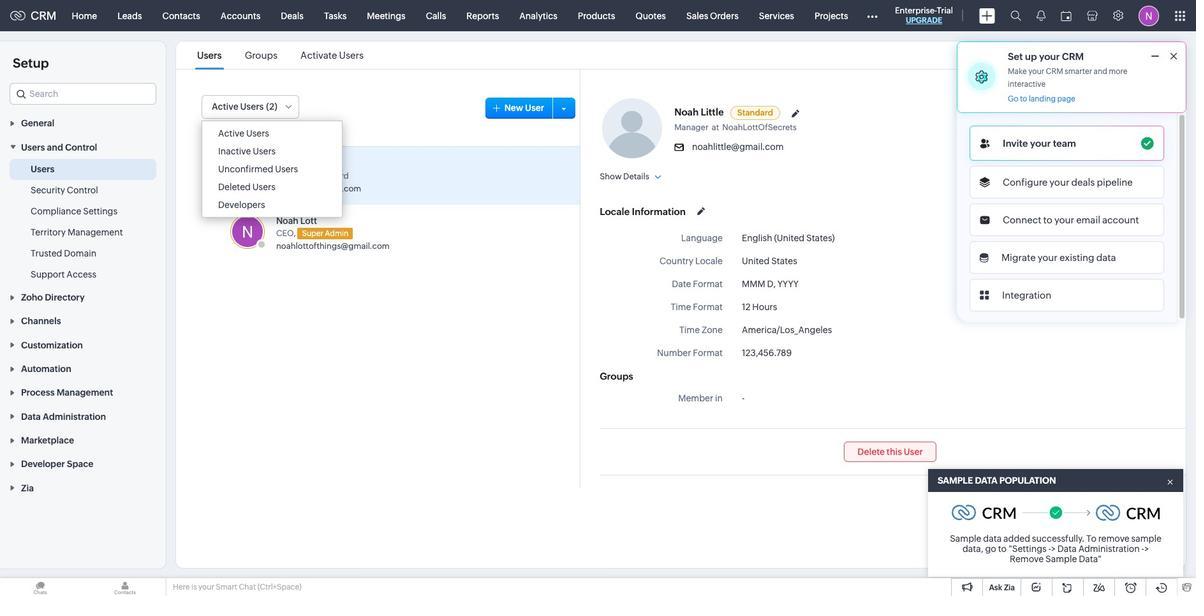 Task type: locate. For each thing, give the bounding box(es) containing it.
(ctrl+space)
[[258, 583, 302, 592]]

format for date format
[[693, 279, 723, 289]]

format up time format
[[693, 279, 723, 289]]

1 horizontal spatial user
[[904, 447, 924, 457]]

noah for noah little manager, standard noahlittle@gmail.com
[[276, 158, 299, 168]]

0 horizontal spatial >
[[1052, 544, 1057, 554]]

data left data"
[[1058, 544, 1078, 554]]

data left population
[[976, 476, 998, 486]]

manager
[[675, 123, 709, 132]]

pipeline
[[1098, 177, 1134, 188]]

little inside noah little manager, standard noahlittle@gmail.com
[[300, 158, 322, 168]]

little up manager,
[[300, 158, 322, 168]]

0 vertical spatial sample
[[938, 476, 974, 486]]

1 horizontal spatial groups
[[600, 371, 634, 382]]

standard up noahlottofsecrets
[[738, 108, 774, 117]]

go
[[986, 544, 997, 554]]

email
[[1077, 215, 1101, 225]]

1 horizontal spatial administration
[[1079, 544, 1141, 554]]

noahlittle@gmail.com down manager at noahlottofsecrets on the top right of page
[[693, 142, 784, 152]]

users inside dropdown button
[[21, 142, 45, 152]]

0 horizontal spatial data
[[984, 534, 1002, 544]]

users down unconfirmed users
[[253, 182, 276, 192]]

data inside 'sample data added successfully. to remove sample data, go to "settings -> data administration -> remove sample data"'
[[984, 534, 1002, 544]]

sample
[[938, 476, 974, 486], [951, 534, 982, 544], [1046, 554, 1078, 564]]

1 format from the top
[[693, 279, 723, 289]]

search text field up unconfirmed users link at top left
[[219, 124, 347, 147]]

support
[[31, 269, 65, 279]]

search element
[[1004, 0, 1030, 31]]

admin
[[325, 229, 349, 238]]

locale down language
[[696, 256, 723, 266]]

home
[[72, 11, 97, 21]]

1 vertical spatial groups
[[600, 371, 634, 382]]

1 horizontal spatial zia
[[1005, 583, 1016, 592]]

0 horizontal spatial administration
[[43, 412, 106, 422]]

territory management link
[[31, 226, 123, 239]]

process management button
[[0, 381, 166, 404]]

sample for sample data population
[[938, 476, 974, 486]]

contacts image
[[85, 578, 165, 596]]

data down the process
[[21, 412, 41, 422]]

1 vertical spatial search text field
[[219, 124, 347, 147]]

2 vertical spatial sample
[[1046, 554, 1078, 564]]

0 vertical spatial user
[[525, 102, 545, 113]]

time left zone
[[680, 325, 700, 335]]

and left more
[[1095, 67, 1108, 76]]

0 vertical spatial users link
[[195, 50, 224, 61]]

1 vertical spatial and
[[47, 142, 63, 152]]

None field
[[10, 83, 156, 105]]

activate users link
[[299, 50, 366, 61]]

users down "general"
[[21, 142, 45, 152]]

1 vertical spatial control
[[67, 185, 98, 195]]

users link up security
[[31, 163, 55, 175]]

crm up the smarter
[[1063, 51, 1085, 62]]

0 vertical spatial little
[[701, 107, 724, 117]]

1 horizontal spatial data
[[1097, 252, 1117, 263]]

profile element
[[1132, 0, 1168, 31]]

1 horizontal spatial >
[[1145, 544, 1150, 554]]

delete
[[858, 447, 886, 457]]

1 horizontal spatial search text field
[[219, 124, 347, 147]]

little
[[701, 107, 724, 117], [300, 158, 322, 168]]

sample data population
[[938, 476, 1057, 486]]

1 vertical spatial format
[[693, 302, 723, 312]]

time down date
[[671, 302, 692, 312]]

d,
[[768, 279, 776, 289]]

control down general dropdown button
[[65, 142, 97, 152]]

0 horizontal spatial data
[[21, 412, 41, 422]]

- right ""settings"
[[1049, 544, 1052, 554]]

user right this at bottom right
[[904, 447, 924, 457]]

0 vertical spatial groups
[[245, 50, 278, 61]]

(united
[[775, 233, 805, 243]]

None button
[[1012, 76, 1073, 96], [1078, 76, 1150, 96], [1012, 76, 1073, 96], [1078, 76, 1150, 96]]

users link for groups link
[[195, 50, 224, 61]]

management
[[68, 227, 123, 237], [57, 388, 113, 398]]

noahlottofthings@gmail.com link
[[276, 241, 390, 251]]

format up zone
[[693, 302, 723, 312]]

signals element
[[1030, 0, 1054, 31]]

go to landing page link
[[1009, 94, 1076, 104]]

noahlottofthings@gmail.com
[[276, 241, 390, 251]]

your left the team
[[1031, 138, 1052, 149]]

2 vertical spatial to
[[999, 544, 1007, 554]]

locale
[[600, 206, 630, 217], [696, 256, 723, 266]]

2 horizontal spatial -
[[1142, 544, 1145, 554]]

0 horizontal spatial to
[[999, 544, 1007, 554]]

123,456.789
[[742, 348, 793, 358]]

0 vertical spatial noah
[[675, 107, 699, 117]]

management inside process management dropdown button
[[57, 388, 113, 398]]

0 horizontal spatial user
[[525, 102, 545, 113]]

noah for noah little
[[675, 107, 699, 117]]

noahlittle@gmail.com down manager,
[[276, 184, 362, 193]]

number format
[[658, 348, 723, 358]]

support access
[[31, 269, 96, 279]]

1 vertical spatial noahlittle@gmail.com
[[276, 184, 362, 193]]

noah up manager,
[[276, 158, 299, 168]]

to right go
[[999, 544, 1007, 554]]

users and control region
[[0, 159, 166, 285]]

0 vertical spatial active
[[212, 102, 239, 112]]

list
[[186, 41, 376, 69]]

0 vertical spatial control
[[65, 142, 97, 152]]

noah inside noah lott ceo, super admin noahlottofthings@gmail.com
[[276, 216, 299, 226]]

quotes link
[[626, 0, 677, 31]]

1 vertical spatial user
[[904, 447, 924, 457]]

super
[[302, 229, 324, 238]]

enterprise-trial upgrade
[[896, 6, 954, 25]]

to inside 'sample data added successfully. to remove sample data, go to "settings -> data administration -> remove sample data"'
[[999, 544, 1007, 554]]

users link down the contacts link
[[195, 50, 224, 61]]

1 horizontal spatial to
[[1021, 94, 1028, 103]]

1 vertical spatial to
[[1044, 215, 1053, 225]]

management up data administration dropdown button at the left bottom of page
[[57, 388, 113, 398]]

zoho directory button
[[0, 285, 166, 309]]

noah lott ceo, super admin noahlottofthings@gmail.com
[[276, 216, 390, 251]]

0 horizontal spatial search text field
[[10, 84, 156, 104]]

make
[[1009, 67, 1028, 76]]

signals image
[[1037, 10, 1046, 21]]

little up at
[[701, 107, 724, 117]]

1 horizontal spatial data
[[976, 476, 998, 486]]

data administration button
[[0, 404, 166, 428]]

2 vertical spatial noah
[[276, 216, 299, 226]]

administration down crm image
[[1079, 544, 1141, 554]]

0 horizontal spatial users link
[[31, 163, 55, 175]]

2 vertical spatial data
[[1058, 544, 1078, 554]]

date
[[672, 279, 692, 289]]

crm left the smarter
[[1047, 67, 1064, 76]]

users down the contacts link
[[197, 50, 222, 61]]

format down zone
[[693, 348, 723, 358]]

contacts link
[[152, 0, 211, 31]]

show
[[600, 172, 622, 181]]

sales
[[687, 11, 709, 21]]

0 vertical spatial format
[[693, 279, 723, 289]]

management down settings
[[68, 227, 123, 237]]

show details link
[[600, 172, 662, 181]]

country
[[660, 256, 694, 266]]

1 horizontal spatial little
[[701, 107, 724, 117]]

1 vertical spatial sample
[[951, 534, 982, 544]]

1 horizontal spatial and
[[1095, 67, 1108, 76]]

0 vertical spatial administration
[[43, 412, 106, 422]]

management inside "territory management" link
[[68, 227, 123, 237]]

account
[[1103, 215, 1140, 225]]

crm left the home
[[31, 9, 57, 22]]

ceo,
[[276, 229, 296, 238]]

- right 'in'
[[742, 393, 745, 403]]

zia down developer
[[21, 483, 34, 493]]

create menu image
[[980, 8, 996, 23]]

tasks
[[324, 11, 347, 21]]

interactive
[[1009, 80, 1046, 89]]

zia right ask
[[1005, 583, 1016, 592]]

search text field up general dropdown button
[[10, 84, 156, 104]]

projects link
[[805, 0, 859, 31]]

inactive users link
[[206, 142, 339, 160]]

users right 'activate'
[[339, 50, 364, 61]]

1 vertical spatial active
[[218, 128, 245, 139]]

1 vertical spatial users link
[[31, 163, 55, 175]]

active for active users
[[218, 128, 245, 139]]

to right the go
[[1021, 94, 1028, 103]]

english
[[742, 233, 773, 243]]

crm link
[[10, 9, 57, 22]]

0 horizontal spatial and
[[47, 142, 63, 152]]

connect
[[1004, 215, 1042, 225]]

2 > from the left
[[1145, 544, 1150, 554]]

to right connect
[[1044, 215, 1053, 225]]

1 vertical spatial administration
[[1079, 544, 1141, 554]]

noahlittle@gmail.com
[[693, 142, 784, 152], [276, 184, 362, 193]]

your left email at the right of page
[[1055, 215, 1075, 225]]

calls
[[426, 11, 446, 21]]

here is your smart chat (ctrl+space)
[[173, 583, 302, 592]]

active users link
[[206, 124, 339, 142]]

active users
[[218, 128, 269, 139]]

users (2)
[[240, 102, 278, 112]]

0 vertical spatial locale
[[600, 206, 630, 217]]

data right existing
[[1097, 252, 1117, 263]]

set up your crm make your crm smarter and more interactive go to landing page
[[1009, 51, 1128, 103]]

user right new
[[525, 102, 545, 113]]

"settings
[[1009, 544, 1047, 554]]

zone
[[702, 325, 723, 335]]

existing
[[1060, 252, 1095, 263]]

0 vertical spatial data
[[1097, 252, 1117, 263]]

security control
[[31, 185, 98, 195]]

noah up ceo, on the top of the page
[[276, 216, 299, 226]]

noah inside noah little manager, standard noahlittle@gmail.com
[[276, 158, 299, 168]]

0 horizontal spatial standard
[[314, 171, 349, 180]]

1 horizontal spatial users link
[[195, 50, 224, 61]]

and down "general"
[[47, 142, 63, 152]]

to
[[1087, 534, 1097, 544]]

- right remove
[[1142, 544, 1145, 554]]

> right remove
[[1145, 544, 1150, 554]]

1 horizontal spatial noahlittle@gmail.com
[[693, 142, 784, 152]]

users up security
[[31, 164, 55, 174]]

1 vertical spatial time
[[680, 325, 700, 335]]

1 vertical spatial standard
[[314, 171, 349, 180]]

2 format from the top
[[693, 302, 723, 312]]

0 horizontal spatial noahlittle@gmail.com
[[276, 184, 362, 193]]

0 vertical spatial zia
[[21, 483, 34, 493]]

0 vertical spatial data
[[21, 412, 41, 422]]

settings
[[83, 206, 118, 216]]

2 vertical spatial format
[[693, 348, 723, 358]]

locale down 'show' at the top right of page
[[600, 206, 630, 217]]

remove
[[1099, 534, 1130, 544]]

1 vertical spatial noah
[[276, 158, 299, 168]]

groups
[[245, 50, 278, 61], [600, 371, 634, 382]]

access
[[67, 269, 96, 279]]

activate
[[301, 50, 337, 61]]

control up the compliance settings link
[[67, 185, 98, 195]]

0 horizontal spatial locale
[[600, 206, 630, 217]]

2 horizontal spatial data
[[1058, 544, 1078, 554]]

time for time zone
[[680, 325, 700, 335]]

search image
[[1011, 10, 1022, 21]]

administration inside dropdown button
[[43, 412, 106, 422]]

chat
[[239, 583, 256, 592]]

1 vertical spatial zia
[[1005, 583, 1016, 592]]

users up unconfirmed users
[[253, 146, 276, 156]]

1 horizontal spatial locale
[[696, 256, 723, 266]]

0 vertical spatial time
[[671, 302, 692, 312]]

standard link
[[731, 106, 781, 120]]

0 vertical spatial management
[[68, 227, 123, 237]]

0 vertical spatial to
[[1021, 94, 1028, 103]]

0 vertical spatial standard
[[738, 108, 774, 117]]

1 horizontal spatial standard
[[738, 108, 774, 117]]

products
[[578, 11, 616, 21]]

member in
[[679, 393, 723, 403]]

enterprise-
[[896, 6, 938, 15]]

0 vertical spatial crm
[[31, 9, 57, 22]]

1 vertical spatial data
[[984, 534, 1002, 544]]

0 vertical spatial search text field
[[10, 84, 156, 104]]

1 vertical spatial data
[[976, 476, 998, 486]]

noah up manager
[[675, 107, 699, 117]]

and inside dropdown button
[[47, 142, 63, 152]]

noahlittle@gmail.com link
[[276, 184, 362, 193]]

management for territory management
[[68, 227, 123, 237]]

developers link
[[206, 196, 339, 214]]

inactive
[[218, 146, 251, 156]]

active for active users (2)
[[212, 102, 239, 112]]

0 horizontal spatial little
[[300, 158, 322, 168]]

trusted
[[31, 248, 62, 258]]

unconfirmed users
[[218, 164, 298, 174]]

up
[[1026, 51, 1038, 62]]

active up active users
[[212, 102, 239, 112]]

data left added
[[984, 534, 1002, 544]]

general
[[21, 118, 54, 129]]

3 format from the top
[[693, 348, 723, 358]]

calls link
[[416, 0, 457, 31]]

0 horizontal spatial zia
[[21, 483, 34, 493]]

0 horizontal spatial groups
[[245, 50, 278, 61]]

1 vertical spatial little
[[300, 158, 322, 168]]

1 horizontal spatial -
[[1049, 544, 1052, 554]]

sales orders
[[687, 11, 739, 21]]

noahlottofsecrets link
[[723, 123, 801, 132]]

quotes
[[636, 11, 666, 21]]

Search text field
[[10, 84, 156, 104], [219, 124, 347, 147]]

administration down process management
[[43, 412, 106, 422]]

users and control
[[21, 142, 97, 152]]

meetings link
[[357, 0, 416, 31]]

standard up noahlittle@gmail.com link at the top of page
[[314, 171, 349, 180]]

0 vertical spatial and
[[1095, 67, 1108, 76]]

america/los_angeles
[[742, 325, 833, 335]]

active up inactive on the left top of page
[[218, 128, 245, 139]]

users link for security control link
[[31, 163, 55, 175]]

reports
[[467, 11, 499, 21]]

user inside button
[[525, 102, 545, 113]]

> right ""settings"
[[1052, 544, 1057, 554]]

home link
[[62, 0, 107, 31]]

1 vertical spatial management
[[57, 388, 113, 398]]

delete this user
[[858, 447, 924, 457]]



Task type: describe. For each thing, give the bounding box(es) containing it.
developers
[[218, 200, 265, 210]]

calendar image
[[1062, 11, 1073, 21]]

users up the inactive users
[[246, 128, 269, 139]]

1 > from the left
[[1052, 544, 1057, 554]]

support access link
[[31, 268, 96, 281]]

upgrade
[[906, 16, 943, 25]]

go
[[1009, 94, 1019, 103]]

administration inside 'sample data added successfully. to remove sample data, go to "settings -> data administration -> remove sample data"'
[[1079, 544, 1141, 554]]

users up deleted users link
[[275, 164, 298, 174]]

zia inside zia dropdown button
[[21, 483, 34, 493]]

management for process management
[[57, 388, 113, 398]]

profile image
[[1140, 5, 1160, 26]]

process
[[21, 388, 55, 398]]

and inside set up your crm make your crm smarter and more interactive go to landing page
[[1095, 67, 1108, 76]]

invite your team
[[1004, 138, 1077, 149]]

successfully.
[[1033, 534, 1085, 544]]

format for number format
[[693, 348, 723, 358]]

control inside security control link
[[67, 185, 98, 195]]

create menu element
[[972, 0, 1004, 31]]

users and control button
[[0, 135, 166, 159]]

process management
[[21, 388, 113, 398]]

territory management
[[31, 227, 123, 237]]

little for noah little manager, standard noahlittle@gmail.com
[[300, 158, 322, 168]]

noah little
[[675, 107, 724, 117]]

zoho
[[21, 292, 43, 303]]

data"
[[1080, 554, 1102, 564]]

show details
[[600, 172, 650, 181]]

deals link
[[271, 0, 314, 31]]

information
[[632, 206, 686, 217]]

services
[[760, 11, 795, 21]]

noah little manager, standard noahlittle@gmail.com
[[276, 158, 362, 193]]

manager,
[[276, 171, 312, 180]]

leads link
[[107, 0, 152, 31]]

tasks link
[[314, 0, 357, 31]]

standard inside noah little manager, standard noahlittle@gmail.com
[[314, 171, 349, 180]]

connect to your email account
[[1004, 215, 1140, 225]]

migrate
[[1002, 252, 1037, 263]]

at
[[712, 123, 720, 132]]

2 vertical spatial crm
[[1047, 67, 1064, 76]]

in
[[716, 393, 723, 403]]

deleted users
[[218, 182, 276, 192]]

data administration
[[21, 412, 106, 422]]

time format
[[671, 302, 723, 312]]

your down up
[[1029, 67, 1045, 76]]

sample for sample data added successfully. to remove sample data, go to "settings -> data administration -> remove sample data"
[[951, 534, 982, 544]]

sales orders link
[[677, 0, 749, 31]]

trial
[[938, 6, 954, 15]]

chats image
[[0, 578, 80, 596]]

landing
[[1030, 94, 1057, 103]]

noah for noah lott ceo, super admin noahlottofthings@gmail.com
[[276, 216, 299, 226]]

your right "migrate"
[[1039, 252, 1058, 263]]

compliance settings link
[[31, 205, 118, 217]]

2 horizontal spatial to
[[1044, 215, 1053, 225]]

population
[[1000, 476, 1057, 486]]

sample data added successfully. to remove sample data, go to "settings -> data administration -> remove sample data"
[[951, 534, 1162, 564]]

added
[[1004, 534, 1031, 544]]

list containing users
[[186, 41, 376, 69]]

customization button
[[0, 333, 166, 357]]

format for time format
[[693, 302, 723, 312]]

inactive users
[[218, 146, 276, 156]]

ask zia
[[990, 583, 1016, 592]]

little for noah little
[[701, 107, 724, 117]]

your right up
[[1040, 51, 1061, 62]]

your right is
[[199, 583, 214, 592]]

data inside 'sample data added successfully. to remove sample data, go to "settings -> data administration -> remove sample data"'
[[1058, 544, 1078, 554]]

channels
[[21, 316, 61, 326]]

0 horizontal spatial -
[[742, 393, 745, 403]]

groups link
[[243, 50, 280, 61]]

not confirmed image
[[253, 174, 269, 189]]

1 vertical spatial crm
[[1063, 51, 1085, 62]]

control inside users and control dropdown button
[[65, 142, 97, 152]]

language
[[682, 233, 723, 243]]

marketplace
[[21, 435, 74, 446]]

groups inside list
[[245, 50, 278, 61]]

1 vertical spatial locale
[[696, 256, 723, 266]]

remove
[[1011, 554, 1045, 564]]

trusted domain
[[31, 248, 96, 258]]

compliance
[[31, 206, 81, 216]]

domain
[[64, 248, 96, 258]]

to inside set up your crm make your crm smarter and more interactive go to landing page
[[1021, 94, 1028, 103]]

here
[[173, 583, 190, 592]]

smart
[[216, 583, 237, 592]]

states)
[[807, 233, 836, 243]]

mmm
[[742, 279, 766, 289]]

manager link
[[675, 123, 712, 132]]

security control link
[[31, 184, 98, 196]]

data inside dropdown button
[[21, 412, 41, 422]]

Other Modules field
[[859, 5, 886, 26]]

0 vertical spatial noahlittle@gmail.com
[[693, 142, 784, 152]]

new user button
[[486, 97, 557, 118]]

united
[[742, 256, 770, 266]]

team
[[1054, 138, 1077, 149]]

time for time format
[[671, 302, 692, 312]]

projects
[[815, 11, 849, 21]]

this
[[887, 447, 903, 457]]

date format
[[672, 279, 723, 289]]

crm image
[[1097, 505, 1161, 521]]

users inside region
[[31, 164, 55, 174]]

deleted users link
[[206, 178, 339, 196]]

mmm d, yyyy
[[742, 279, 799, 289]]

lott
[[300, 216, 317, 226]]

your left deals
[[1050, 177, 1070, 188]]



Task type: vqa. For each thing, say whether or not it's contained in the screenshot.
for in the Data from Leads, Contacts, Accounts, Deals, Users and other selected modules will be automatically synchronized with Zoho Analytics based on the given frequency for analysis and reporting purposes.
no



